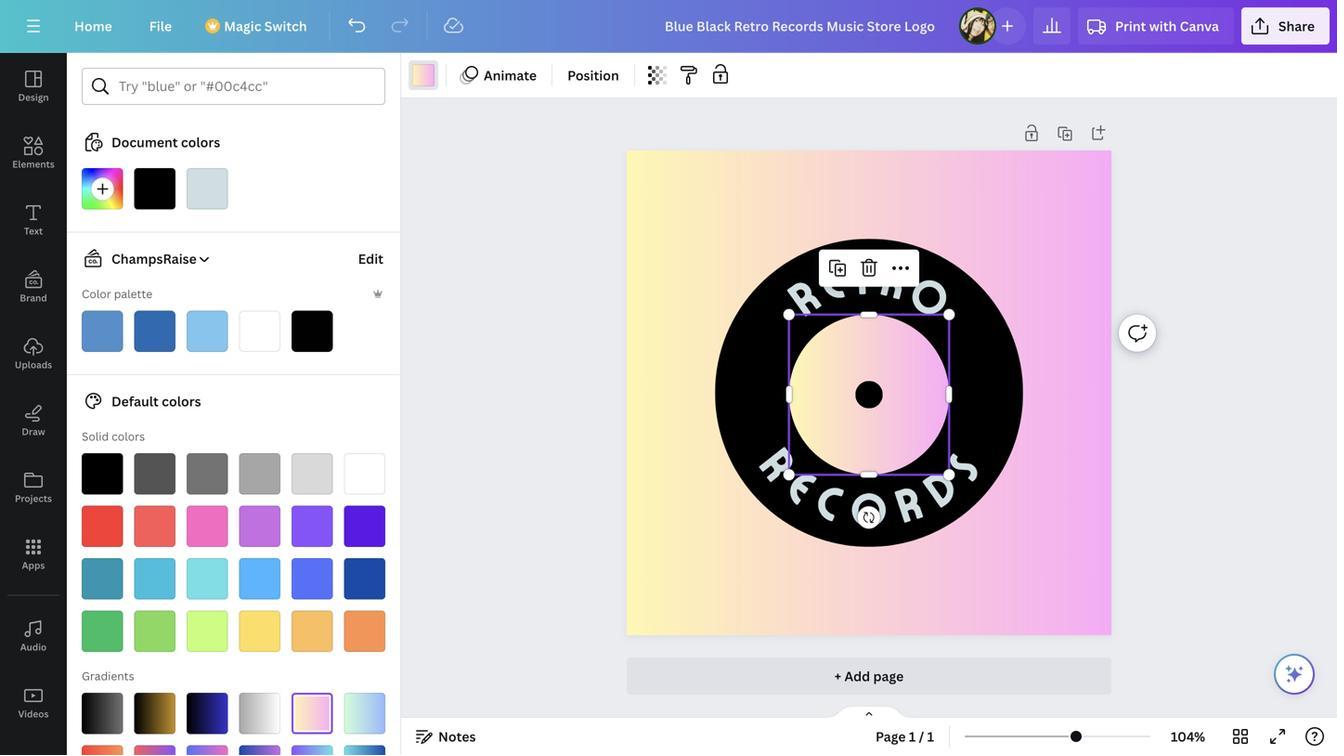 Task type: describe. For each thing, give the bounding box(es) containing it.
0 horizontal spatial linear gradient 90°: #fff7ad, #ffa9f9 image
[[292, 693, 333, 734]]

side panel tab list
[[0, 53, 67, 755]]

o inside c o r
[[851, 479, 888, 537]]

brand
[[20, 292, 47, 304]]

linear gradient 90°: #8c52ff, #5ce1e6 image
[[292, 745, 333, 755]]

magic switch button
[[194, 7, 322, 45]]

canva assistant image
[[1284, 663, 1306, 686]]

#000000 image
[[134, 168, 176, 209]]

solid
[[82, 429, 109, 444]]

aqua blue #0cc0df image
[[134, 558, 176, 600]]

colors for solid colors
[[112, 429, 145, 444]]

0 vertical spatial o
[[900, 262, 962, 329]]

text button
[[0, 187, 67, 254]]

1 horizontal spatial linear gradient 90°: #fff7ad, #ffa9f9 image
[[412, 64, 435, 86]]

r for o
[[777, 266, 829, 326]]

orange #ff914d image
[[344, 611, 385, 652]]

light gray #d9d9d9 image
[[292, 453, 333, 495]]

colors for document colors
[[181, 133, 220, 151]]

add
[[845, 667, 870, 685]]

2 1 from the left
[[928, 728, 935, 745]]

e
[[778, 456, 828, 514]]

page 1 / 1
[[876, 728, 935, 745]]

dark turquoise #0097b2 image
[[82, 558, 123, 600]]

black #000000 image
[[82, 453, 123, 495]]

page
[[876, 728, 906, 745]]

notes button
[[409, 722, 483, 751]]

yellow #ffde59 image
[[239, 611, 281, 652]]

print with canva
[[1116, 17, 1220, 35]]

add a new color image
[[82, 168, 123, 209]]

+
[[835, 667, 842, 685]]

default
[[111, 392, 159, 410]]

color
[[82, 286, 111, 301]]

palette
[[114, 286, 152, 301]]

linear gradient 90°: #8c52ff, #5ce1e6 image
[[292, 745, 333, 755]]

0 horizontal spatial linear gradient 90°: #fff7ad, #ffa9f9 image
[[292, 693, 333, 734]]

1 horizontal spatial linear gradient 90°: #fff7ad, #ffa9f9 image
[[412, 64, 435, 86]]

Design title text field
[[650, 7, 952, 45]]

apps
[[22, 559, 45, 572]]

uploads
[[15, 359, 52, 371]]

print
[[1116, 17, 1147, 35]]

linear gradient 90°: #cdffd8, #94b9ff image
[[344, 693, 385, 734]]

Try "blue" or "#00c4cc" search field
[[119, 69, 373, 104]]

solid colors
[[82, 429, 145, 444]]

main menu bar
[[0, 0, 1338, 53]]

c o r
[[810, 470, 929, 537]]

notes
[[438, 728, 476, 745]]

share
[[1279, 17, 1315, 35]]

draw button
[[0, 387, 67, 454]]

magic
[[224, 17, 261, 35]]

1 1 from the left
[[909, 728, 916, 745]]

projects button
[[0, 454, 67, 521]]

document colors
[[111, 133, 220, 151]]

uploads button
[[0, 320, 67, 387]]

share button
[[1242, 7, 1330, 45]]

r for e
[[750, 436, 810, 490]]

#166bb5 image
[[134, 311, 176, 352]]



Task type: locate. For each thing, give the bounding box(es) containing it.
position button
[[560, 60, 627, 90]]

color palette
[[82, 286, 152, 301]]

colors for default colors
[[162, 392, 201, 410]]

audio
[[20, 641, 47, 653]]

bright red #ff3131 image
[[82, 506, 123, 547], [82, 506, 123, 547]]

0 vertical spatial colors
[[181, 133, 220, 151]]

lime #c1ff72 image
[[187, 611, 228, 652], [187, 611, 228, 652]]

green #00bf63 image
[[82, 611, 123, 652], [82, 611, 123, 652]]

0 horizontal spatial 1
[[909, 728, 916, 745]]

#166bb5 image
[[134, 311, 176, 352]]

linear gradient 90°: #000000, #c89116 image
[[134, 693, 176, 734], [134, 693, 176, 734]]

royal blue #5271ff image
[[292, 558, 333, 600], [292, 558, 333, 600]]

videos
[[18, 708, 49, 720]]

linear gradient 90°: #004aad, #cb6ce6 image
[[239, 745, 281, 755]]

home link
[[59, 7, 127, 45]]

r
[[777, 266, 829, 326], [750, 436, 810, 490], [888, 472, 929, 533]]

linear gradient 90°: #5170ff, #ff66c4 image
[[187, 745, 228, 755]]

#4890cd image
[[82, 311, 123, 352]]

file
[[149, 17, 172, 35]]

1 vertical spatial linear gradient 90°: #fff7ad, #ffa9f9 image
[[292, 693, 333, 734]]

linear gradient 90°: #ff3131, #ff914d image
[[82, 745, 123, 755], [82, 745, 123, 755]]

104% button
[[1158, 722, 1219, 751]]

linear gradient 90°: #a6a6a6, #ffffff image
[[239, 693, 281, 734], [239, 693, 281, 734]]

turquoise blue #5ce1e6 image
[[187, 558, 228, 600]]

yellow #ffde59 image
[[239, 611, 281, 652]]

0 vertical spatial linear gradient 90°: #fff7ad, #ffa9f9 image
[[412, 64, 435, 86]]

default colors
[[111, 392, 201, 410]]

#010101 image
[[292, 311, 333, 352]]

file button
[[134, 7, 187, 45]]

with
[[1150, 17, 1177, 35]]

orange #ff914d image
[[344, 611, 385, 652]]

aqua blue #0cc0df image
[[134, 558, 176, 600]]

linear gradient 90°: #004aad, #cb6ce6 image
[[239, 745, 281, 755]]

colors right document
[[181, 133, 220, 151]]

#cddfe3 image
[[187, 168, 228, 209], [187, 168, 228, 209]]

grass green #7ed957 image
[[134, 611, 176, 652]]

linear gradient 90°: #cdffd8, #94b9ff image
[[344, 693, 385, 734]]

#4890cd image
[[82, 311, 123, 352]]

+ add page
[[835, 667, 904, 685]]

position
[[568, 66, 619, 84]]

o
[[900, 262, 962, 329], [851, 479, 888, 537]]

animate button
[[454, 60, 544, 90]]

d
[[913, 456, 967, 517]]

1 horizontal spatial 1
[[928, 728, 935, 745]]

edit button
[[356, 240, 385, 277]]

animate
[[484, 66, 537, 84]]

dark gray #545454 image
[[134, 453, 176, 495]]

violet #5e17eb image
[[344, 506, 385, 547], [344, 506, 385, 547]]

edit
[[358, 250, 384, 268]]

design
[[18, 91, 49, 104]]

linear gradient 90°: #fff7ad, #ffa9f9 image
[[412, 64, 435, 86], [292, 693, 333, 734]]

text
[[24, 225, 43, 237]]

linear gradient 90°: #fff7ad, #ffa9f9 image left animate popup button
[[412, 64, 435, 86]]

canva
[[1180, 17, 1220, 35]]

linear gradient 90°: #000000, #737373 image
[[82, 693, 123, 734], [82, 693, 123, 734]]

1 right /
[[928, 728, 935, 745]]

1 horizontal spatial o
[[900, 262, 962, 329]]

draw
[[22, 425, 45, 438]]

s
[[936, 441, 990, 490]]

c
[[810, 470, 852, 531]]

print with canva button
[[1078, 7, 1234, 45]]

linear gradient 90°: #000000, #3533cd image
[[187, 693, 228, 734], [187, 693, 228, 734]]

104%
[[1171, 728, 1206, 745]]

gray #737373 image
[[187, 453, 228, 495], [187, 453, 228, 495]]

turquoise blue #5ce1e6 image
[[187, 558, 228, 600]]

1
[[909, 728, 916, 745], [928, 728, 935, 745]]

page
[[874, 667, 904, 685]]

#ffffff image
[[239, 311, 281, 352], [239, 311, 281, 352]]

linear gradient 90°: #5de0e6, #004aad image
[[344, 745, 385, 755], [344, 745, 385, 755]]

light blue #38b6ff image
[[239, 558, 281, 600], [239, 558, 281, 600]]

linear gradient 90°: #fff7ad, #ffa9f9 image
[[412, 64, 435, 86], [292, 693, 333, 734]]

peach #ffbd59 image
[[292, 611, 333, 652], [292, 611, 333, 652]]

show pages image
[[825, 705, 914, 720]]

magic switch
[[224, 17, 307, 35]]

colors right default
[[162, 392, 201, 410]]

+ add page button
[[627, 658, 1112, 695]]

gray #a6a6a6 image
[[239, 453, 281, 495], [239, 453, 281, 495]]

linear gradient 90°: #fff7ad, #ffa9f9 image up linear gradient 90°: #8c52ff, #5ce1e6 icon
[[292, 693, 333, 734]]

white #ffffff image
[[344, 453, 385, 495], [344, 453, 385, 495]]

black #000000 image
[[82, 453, 123, 495]]

coral red #ff5757 image
[[134, 506, 176, 547], [134, 506, 176, 547]]

magenta #cb6ce6 image
[[239, 506, 281, 547], [239, 506, 281, 547]]

0 vertical spatial linear gradient 90°: #fff7ad, #ffa9f9 image
[[412, 64, 435, 86]]

champsraise button
[[74, 248, 212, 270]]

1 left /
[[909, 728, 916, 745]]

/
[[919, 728, 925, 745]]

linear gradient 90°: #fff7ad, #ffa9f9 image left animate popup button
[[412, 64, 435, 86]]

pink #ff66c4 image
[[187, 506, 228, 547], [187, 506, 228, 547]]

document
[[111, 133, 178, 151]]

brand button
[[0, 254, 67, 320]]

apps button
[[0, 521, 67, 588]]

gradients
[[82, 668, 134, 684]]

dark gray #545454 image
[[134, 453, 176, 495]]

light gray #d9d9d9 image
[[292, 453, 333, 495]]

cobalt blue #004aad image
[[344, 558, 385, 600], [344, 558, 385, 600]]

linear gradient 90°: #fff7ad, #ffa9f9 image up linear gradient 90°: #8c52ff, #5ce1e6 icon
[[292, 693, 333, 734]]

#75c6ef image
[[187, 311, 228, 352]]

1 vertical spatial o
[[851, 479, 888, 537]]

projects
[[15, 492, 52, 505]]

audio button
[[0, 603, 67, 670]]

2 vertical spatial colors
[[112, 429, 145, 444]]

#000000 image
[[134, 168, 176, 209]]

champsraise
[[111, 250, 197, 268]]

videos button
[[0, 670, 67, 737]]

switch
[[265, 17, 307, 35]]

grass green #7ed957 image
[[134, 611, 176, 652]]

#75c6ef image
[[187, 311, 228, 352]]

linear gradient 90°: #ff5757, #8c52ff image
[[134, 745, 176, 755], [134, 745, 176, 755]]

elements button
[[0, 120, 67, 187]]

1 vertical spatial colors
[[162, 392, 201, 410]]

elements
[[12, 158, 55, 170]]

add a new color image
[[82, 168, 123, 209]]

r inside c o r
[[888, 472, 929, 533]]

colors
[[181, 133, 220, 151], [162, 392, 201, 410], [112, 429, 145, 444]]

colors right solid
[[112, 429, 145, 444]]

0 horizontal spatial o
[[851, 479, 888, 537]]

purple #8c52ff image
[[292, 506, 333, 547], [292, 506, 333, 547]]

dark turquoise #0097b2 image
[[82, 558, 123, 600]]

linear gradient 90°: #5170ff, #ff66c4 image
[[187, 745, 228, 755]]

1 vertical spatial linear gradient 90°: #fff7ad, #ffa9f9 image
[[292, 693, 333, 734]]

#010101 image
[[292, 311, 333, 352]]

design button
[[0, 53, 67, 120]]

home
[[74, 17, 112, 35]]



Task type: vqa. For each thing, say whether or not it's contained in the screenshot.
Green #00bf63 'image'
yes



